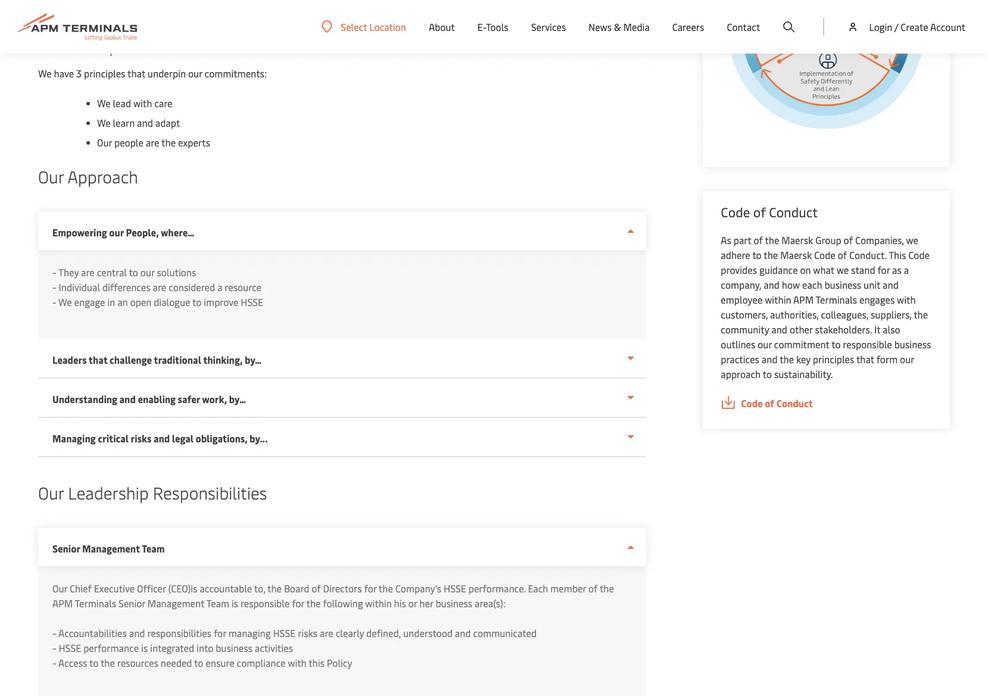 Task type: describe. For each thing, give the bounding box(es) containing it.
companies,
[[855, 233, 904, 246]]

resource
[[225, 281, 262, 294]]

team inside "dropdown button"
[[142, 542, 165, 555]]

thinking,
[[203, 353, 243, 366]]

media
[[623, 20, 650, 33]]

news
[[589, 20, 612, 33]]

solutions
[[157, 266, 196, 279]]

or
[[408, 597, 417, 610]]

directors
[[323, 582, 362, 595]]

and right practices
[[762, 352, 778, 365]]

the right member on the bottom right of the page
[[600, 582, 614, 595]]

and down authorities,
[[771, 323, 787, 336]]

services button
[[531, 0, 566, 54]]

4 - from the top
[[52, 627, 56, 640]]

how
[[782, 278, 800, 291]]

considered
[[169, 281, 215, 294]]

business inside - accountabilities and responsibilities for managing hsse risks are clearly defined, understood and communicated - hsse performance is integrated into business activities - access to the resources needed to ensure compliance with this policy
[[216, 641, 252, 655]]

ensure
[[206, 656, 234, 669]]

this
[[889, 248, 906, 261]]

news & media button
[[589, 0, 650, 54]]

by… for understanding and enabling safer work, by…
[[229, 393, 246, 406]]

employee
[[721, 293, 763, 306]]

understood
[[403, 627, 453, 640]]

responsibilities
[[147, 627, 211, 640]]

managing
[[229, 627, 271, 640]]

a inside 'as part of the maersk group of companies, we adhere to the maersk code of conduct. this code provides guidance on what we stand for as a company, and how each business unit and employee within apm terminals engages with customers, authorities, colleagues, suppliers, the community and other stakeholders.  it also outlines our commitment to responsible business practices and the key principles that form our approach to sustainability.'
[[904, 263, 909, 276]]

management inside "dropdown button"
[[82, 542, 140, 555]]

engages
[[859, 293, 895, 306]]

in
[[107, 295, 115, 309]]

conduct.
[[849, 248, 887, 261]]

managing critical risks and legal obligations, by...
[[52, 432, 268, 445]]

provides
[[721, 263, 757, 276]]

leaders
[[52, 353, 87, 366]]

code up part
[[721, 203, 750, 221]]

1 - from the top
[[52, 266, 56, 279]]

our for our principles
[[38, 34, 64, 57]]

hsse image
[[721, 0, 932, 137]]

we lead with care
[[97, 96, 175, 110]]

approach
[[68, 165, 138, 188]]

and down as
[[883, 278, 899, 291]]

0 horizontal spatial principles
[[84, 67, 125, 80]]

hsse up the activities
[[273, 627, 296, 640]]

form
[[877, 352, 898, 365]]

to right access
[[89, 656, 98, 669]]

business down what
[[825, 278, 861, 291]]

responsibilities
[[153, 481, 267, 504]]

0 vertical spatial maersk
[[782, 233, 813, 246]]

terminals inside our chief executive officer (ceo)is accountable to, the board of directors for the company's hsse performance. each member of the apm terminals senior management team is responsible for the following within his or her business area(s):
[[75, 597, 116, 610]]

select location button
[[322, 20, 406, 33]]

experts
[[178, 136, 210, 149]]

unit
[[864, 278, 880, 291]]

0 vertical spatial code of conduct
[[721, 203, 818, 221]]

the left company's
[[379, 582, 393, 595]]

apm inside 'as part of the maersk group of companies, we adhere to the maersk code of conduct. this code provides guidance on what we stand for as a company, and how each business unit and employee within apm terminals engages with customers, authorities, colleagues, suppliers, the community and other stakeholders.  it also outlines our commitment to responsible business practices and the key principles that form our approach to sustainability.'
[[793, 293, 814, 306]]

risks inside - accountabilities and responsibilities for managing hsse risks are clearly defined, understood and communicated - hsse performance is integrated into business activities - access to the resources needed to ensure compliance with this policy
[[298, 627, 318, 640]]

our for our approach
[[38, 165, 64, 188]]

careers
[[672, 20, 704, 33]]

key
[[796, 352, 811, 365]]

commitments:
[[205, 67, 267, 80]]

are up individual
[[81, 266, 95, 279]]

leaders that challenge traditional thinking, by…
[[52, 353, 262, 366]]

the right to,
[[267, 582, 282, 595]]

within inside 'as part of the maersk group of companies, we adhere to the maersk code of conduct. this code provides guidance on what we stand for as a company, and how each business unit and employee within apm terminals engages with customers, authorities, colleagues, suppliers, the community and other stakeholders.  it also outlines our commitment to responsible business practices and the key principles that form our approach to sustainability.'
[[765, 293, 791, 306]]

e-tools button
[[478, 0, 508, 54]]

area(s):
[[475, 597, 505, 610]]

code down approach
[[741, 396, 763, 410]]

principles
[[68, 34, 139, 57]]

that inside leaders that challenge traditional thinking, by… dropdown button
[[89, 353, 108, 366]]

we learn and adapt
[[97, 116, 180, 129]]

/
[[894, 20, 898, 33]]

improve
[[204, 295, 238, 309]]

traditional
[[154, 353, 201, 366]]

a inside the - they are central to our solutions - individual differences are considered a resource - we engage in an open dialogue to improve hsse
[[217, 281, 222, 294]]

chief
[[70, 582, 92, 595]]

login
[[869, 20, 892, 33]]

2 - from the top
[[52, 281, 56, 294]]

company's
[[395, 582, 441, 595]]

are up dialogue
[[153, 281, 166, 294]]

into
[[197, 641, 213, 655]]

1 vertical spatial code of conduct
[[741, 396, 813, 410]]

challenge
[[110, 353, 152, 366]]

care
[[154, 96, 172, 110]]

differences
[[102, 281, 150, 294]]

are inside - accountabilities and responsibilities for managing hsse risks are clearly defined, understood and communicated - hsse performance is integrated into business activities - access to the resources needed to ensure compliance with this policy
[[320, 627, 333, 640]]

authorities,
[[770, 308, 819, 321]]

0 vertical spatial with
[[133, 96, 152, 110]]

careers button
[[672, 0, 704, 54]]

to down the stakeholders.
[[832, 337, 841, 351]]

create
[[901, 20, 928, 33]]

that inside 'as part of the maersk group of companies, we adhere to the maersk code of conduct. this code provides guidance on what we stand for as a company, and how each business unit and employee within apm terminals engages with customers, authorities, colleagues, suppliers, the community and other stakeholders.  it also outlines our commitment to responsible business practices and the key principles that form our approach to sustainability.'
[[856, 352, 874, 365]]

within inside our chief executive officer (ceo)is accountable to, the board of directors for the company's hsse performance. each member of the apm terminals senior management team is responsible for the following within his or her business area(s):
[[365, 597, 392, 610]]

code right this
[[908, 248, 930, 261]]

resources
[[117, 656, 158, 669]]

performance
[[83, 641, 139, 655]]

3
[[76, 67, 82, 80]]

empowering our people, where… button
[[38, 212, 646, 250]]

activities
[[255, 641, 293, 655]]

suppliers,
[[871, 308, 912, 321]]

our inside empowering our people, where… dropdown button
[[109, 226, 124, 239]]

our principles
[[38, 34, 139, 57]]

also
[[883, 323, 900, 336]]

safer
[[178, 393, 200, 406]]

risks inside dropdown button
[[131, 432, 152, 445]]

adhere
[[721, 248, 750, 261]]

practices
[[721, 352, 759, 365]]

with inside 'as part of the maersk group of companies, we adhere to the maersk code of conduct. this code provides guidance on what we stand for as a company, and how each business unit and employee within apm terminals engages with customers, authorities, colleagues, suppliers, the community and other stakeholders.  it also outlines our commitment to responsible business practices and the key principles that form our approach to sustainability.'
[[897, 293, 916, 306]]

our inside the - they are central to our solutions - individual differences are considered a resource - we engage in an open dialogue to improve hsse
[[140, 266, 155, 279]]

for inside 'as part of the maersk group of companies, we adhere to the maersk code of conduct. this code provides guidance on what we stand for as a company, and how each business unit and employee within apm terminals engages with customers, authorities, colleagues, suppliers, the community and other stakeholders.  it also outlines our commitment to responsible business practices and the key principles that form our approach to sustainability.'
[[878, 263, 890, 276]]

apm inside our chief executive officer (ceo)is accountable to, the board of directors for the company's hsse performance. each member of the apm terminals senior management team is responsible for the following within his or her business area(s):
[[52, 597, 73, 610]]

(ceo)is
[[168, 582, 197, 595]]

outlines
[[721, 337, 755, 351]]

board
[[284, 582, 309, 595]]

open
[[130, 295, 151, 309]]

1 horizontal spatial we
[[906, 233, 918, 246]]

e-tools
[[478, 20, 508, 33]]

3 - from the top
[[52, 295, 56, 309]]

hsse up access
[[59, 641, 81, 655]]

compliance
[[237, 656, 286, 669]]

individual
[[59, 281, 100, 294]]

it
[[874, 323, 880, 336]]

understanding and enabling safer work, by… button
[[38, 379, 646, 418]]

to up differences
[[129, 266, 138, 279]]

our for our leadership responsibilities
[[38, 481, 64, 504]]

as
[[892, 263, 902, 276]]

about
[[429, 20, 455, 33]]

is inside our chief executive officer (ceo)is accountable to, the board of directors for the company's hsse performance. each member of the apm terminals senior management team is responsible for the following within his or her business area(s):
[[232, 597, 238, 610]]



Task type: vqa. For each thing, say whether or not it's contained in the screenshot.
Account
yes



Task type: locate. For each thing, give the bounding box(es) containing it.
1 vertical spatial within
[[365, 597, 392, 610]]

- left access
[[52, 656, 56, 669]]

1 vertical spatial apm
[[52, 597, 73, 610]]

management down (ceo)is
[[148, 597, 204, 610]]

0 vertical spatial apm
[[793, 293, 814, 306]]

the inside - accountabilities and responsibilities for managing hsse risks are clearly defined, understood and communicated - hsse performance is integrated into business activities - access to the resources needed to ensure compliance with this policy
[[101, 656, 115, 669]]

our down community
[[758, 337, 772, 351]]

apm down each
[[793, 293, 814, 306]]

0 horizontal spatial senior
[[52, 542, 80, 555]]

apm
[[793, 293, 814, 306], [52, 597, 73, 610]]

for left as
[[878, 263, 890, 276]]

1 horizontal spatial is
[[232, 597, 238, 610]]

and right learn
[[137, 116, 153, 129]]

0 vertical spatial within
[[765, 293, 791, 306]]

responsible down to,
[[241, 597, 290, 610]]

we left lead at the top left
[[97, 96, 111, 110]]

principles right 3
[[84, 67, 125, 80]]

0 horizontal spatial a
[[217, 281, 222, 294]]

1 vertical spatial team
[[206, 597, 229, 610]]

1 vertical spatial principles
[[813, 352, 854, 365]]

responsible down it
[[843, 337, 892, 351]]

0 horizontal spatial with
[[133, 96, 152, 110]]

is up resources
[[141, 641, 148, 655]]

1 vertical spatial is
[[141, 641, 148, 655]]

0 vertical spatial principles
[[84, 67, 125, 80]]

the
[[161, 136, 176, 149], [765, 233, 779, 246], [764, 248, 778, 261], [914, 308, 928, 321], [780, 352, 794, 365], [267, 582, 282, 595], [379, 582, 393, 595], [600, 582, 614, 595], [306, 597, 321, 610], [101, 656, 115, 669]]

2 horizontal spatial that
[[856, 352, 874, 365]]

location
[[369, 20, 406, 33]]

e-
[[478, 20, 486, 33]]

0 horizontal spatial within
[[365, 597, 392, 610]]

that right leaders
[[89, 353, 108, 366]]

commitment
[[774, 337, 829, 351]]

empowering
[[52, 226, 107, 239]]

1 horizontal spatial within
[[765, 293, 791, 306]]

for
[[878, 263, 890, 276], [364, 582, 377, 595], [292, 597, 304, 610], [214, 627, 226, 640]]

this
[[309, 656, 325, 669]]

team down accountable
[[206, 597, 229, 610]]

hsse down resource
[[241, 295, 263, 309]]

with up suppliers,
[[897, 293, 916, 306]]

for down board in the left bottom of the page
[[292, 597, 304, 610]]

we left learn
[[97, 116, 111, 129]]

legal
[[172, 432, 194, 445]]

performance. each
[[469, 582, 548, 595]]

0 vertical spatial we
[[38, 67, 52, 80]]

login / create account link
[[847, 0, 965, 54]]

0 horizontal spatial risks
[[131, 432, 152, 445]]

central
[[97, 266, 127, 279]]

our up the have
[[38, 34, 64, 57]]

0 vertical spatial senior
[[52, 542, 80, 555]]

maersk
[[782, 233, 813, 246], [780, 248, 812, 261]]

business right her
[[436, 597, 472, 610]]

senior down executive
[[119, 597, 145, 610]]

about button
[[429, 0, 455, 54]]

0 vertical spatial terminals
[[816, 293, 857, 306]]

terminals inside 'as part of the maersk group of companies, we adhere to the maersk code of conduct. this code provides guidance on what we stand for as a company, and how each business unit and employee within apm terminals engages with customers, authorities, colleagues, suppliers, the community and other stakeholders.  it also outlines our commitment to responsible business practices and the key principles that form our approach to sustainability.'
[[816, 293, 857, 306]]

we right what
[[837, 263, 849, 276]]

team
[[142, 542, 165, 555], [206, 597, 229, 610]]

2 vertical spatial we
[[97, 116, 111, 129]]

to down into
[[194, 656, 203, 669]]

are right the people
[[146, 136, 159, 149]]

we
[[38, 67, 52, 80], [97, 96, 111, 110], [97, 116, 111, 129]]

are left clearly
[[320, 627, 333, 640]]

1 vertical spatial senior
[[119, 597, 145, 610]]

our right underpin
[[188, 67, 202, 80]]

engage
[[74, 295, 105, 309]]

- left accountabilities
[[52, 627, 56, 640]]

2 vertical spatial with
[[288, 656, 307, 669]]

for right directors
[[364, 582, 377, 595]]

0 vertical spatial team
[[142, 542, 165, 555]]

- accountabilities and responsibilities for managing hsse risks are clearly defined, understood and communicated - hsse performance is integrated into business activities - access to the resources needed to ensure compliance with this policy
[[52, 627, 537, 669]]

for inside - accountabilities and responsibilities for managing hsse risks are clearly defined, understood and communicated - hsse performance is integrated into business activities - access to the resources needed to ensure compliance with this policy
[[214, 627, 226, 640]]

an
[[117, 295, 128, 309]]

- left performance
[[52, 641, 56, 655]]

responsible inside 'as part of the maersk group of companies, we adhere to the maersk code of conduct. this code provides guidance on what we stand for as a company, and how each business unit and employee within apm terminals engages with customers, authorities, colleagues, suppliers, the community and other stakeholders.  it also outlines our commitment to responsible business practices and the key principles that form our approach to sustainability.'
[[843, 337, 892, 351]]

1 horizontal spatial management
[[148, 597, 204, 610]]

2 horizontal spatial with
[[897, 293, 916, 306]]

responsible inside our chief executive officer (ceo)is accountable to, the board of directors for the company's hsse performance. each member of the apm terminals senior management team is responsible for the following within his or her business area(s):
[[241, 597, 290, 610]]

that left form
[[856, 352, 874, 365]]

0 horizontal spatial is
[[141, 641, 148, 655]]

- left individual
[[52, 281, 56, 294]]

stand
[[851, 263, 875, 276]]

management inside our chief executive officer (ceo)is accountable to, the board of directors for the company's hsse performance. each member of the apm terminals senior management team is responsible for the following within his or her business area(s):
[[148, 597, 204, 610]]

code of conduct up part
[[721, 203, 818, 221]]

hsse
[[241, 295, 263, 309], [444, 582, 466, 595], [273, 627, 296, 640], [59, 641, 81, 655]]

stakeholders.
[[815, 323, 872, 336]]

0 vertical spatial is
[[232, 597, 238, 610]]

officer
[[137, 582, 166, 595]]

0 horizontal spatial responsible
[[241, 597, 290, 610]]

risks right 'critical'
[[131, 432, 152, 445]]

1 vertical spatial maersk
[[780, 248, 812, 261]]

tools
[[486, 20, 508, 33]]

and left enabling
[[119, 393, 136, 406]]

1 horizontal spatial team
[[206, 597, 229, 610]]

our
[[188, 67, 202, 80], [109, 226, 124, 239], [140, 266, 155, 279], [758, 337, 772, 351], [900, 352, 914, 365]]

principles inside 'as part of the maersk group of companies, we adhere to the maersk code of conduct. this code provides guidance on what we stand for as a company, and how each business unit and employee within apm terminals engages with customers, authorities, colleagues, suppliers, the community and other stakeholders.  it also outlines our commitment to responsible business practices and the key principles that form our approach to sustainability.'
[[813, 352, 854, 365]]

communicated
[[473, 627, 537, 640]]

0 horizontal spatial team
[[142, 542, 165, 555]]

the down board in the left bottom of the page
[[306, 597, 321, 610]]

hsse inside our chief executive officer (ceo)is accountable to, the board of directors for the company's hsse performance. each member of the apm terminals senior management team is responsible for the following within his or her business area(s):
[[444, 582, 466, 595]]

1 vertical spatial terminals
[[75, 597, 116, 610]]

our people are the experts
[[97, 136, 212, 149]]

5 - from the top
[[52, 641, 56, 655]]

our chief executive officer (ceo)is accountable to, the board of directors for the company's hsse performance. each member of the apm terminals senior management team is responsible for the following within his or her business area(s):
[[52, 582, 614, 610]]

1 vertical spatial responsible
[[241, 597, 290, 610]]

is inside - accountabilities and responsibilities for managing hsse risks are clearly defined, understood and communicated - hsse performance is integrated into business activities - access to the resources needed to ensure compliance with this policy
[[141, 641, 148, 655]]

hsse right company's
[[444, 582, 466, 595]]

as part of the maersk group of companies, we adhere to the maersk code of conduct. this code provides guidance on what we stand for as a company, and how each business unit and employee within apm terminals engages with customers, authorities, colleagues, suppliers, the community and other stakeholders.  it also outlines our commitment to responsible business practices and the key principles that form our approach to sustainability.
[[721, 233, 931, 380]]

with up we learn and adapt
[[133, 96, 152, 110]]

a
[[904, 263, 909, 276], [217, 281, 222, 294]]

defined,
[[366, 627, 401, 640]]

the left key
[[780, 352, 794, 365]]

team up the officer
[[142, 542, 165, 555]]

our for our chief executive officer (ceo)is accountable to, the board of directors for the company's hsse performance. each member of the apm terminals senior management team is responsible for the following within his or her business area(s):
[[52, 582, 67, 595]]

terminals down chief
[[75, 597, 116, 610]]

integrated
[[150, 641, 194, 655]]

1 vertical spatial conduct
[[777, 396, 813, 410]]

0 horizontal spatial management
[[82, 542, 140, 555]]

contact
[[727, 20, 760, 33]]

0 vertical spatial a
[[904, 263, 909, 276]]

1 vertical spatial risks
[[298, 627, 318, 640]]

we left the have
[[38, 67, 52, 80]]

the right suppliers,
[[914, 308, 928, 321]]

dialogue
[[154, 295, 190, 309]]

understanding
[[52, 393, 117, 406]]

and down guidance
[[764, 278, 780, 291]]

accountable
[[200, 582, 252, 595]]

&
[[614, 20, 621, 33]]

with left this
[[288, 656, 307, 669]]

lead
[[113, 96, 131, 110]]

company,
[[721, 278, 761, 291]]

and right understood
[[455, 627, 471, 640]]

member
[[551, 582, 586, 595]]

code up what
[[814, 248, 836, 261]]

our left the people
[[97, 136, 112, 149]]

1 horizontal spatial risks
[[298, 627, 318, 640]]

0 vertical spatial conduct
[[769, 203, 818, 221]]

our left people,
[[109, 226, 124, 239]]

our left approach
[[38, 165, 64, 188]]

the down "adapt"
[[161, 136, 176, 149]]

0 vertical spatial risks
[[131, 432, 152, 445]]

leadership
[[68, 481, 149, 504]]

principles
[[84, 67, 125, 80], [813, 352, 854, 365]]

of
[[753, 203, 766, 221], [754, 233, 763, 246], [844, 233, 853, 246], [838, 248, 847, 261], [765, 396, 774, 410], [312, 582, 321, 595], [588, 582, 598, 595]]

1 vertical spatial we
[[97, 96, 111, 110]]

business inside our chief executive officer (ceo)is accountable to, the board of directors for the company's hsse performance. each member of the apm terminals senior management team is responsible for the following within his or her business area(s):
[[436, 597, 472, 610]]

1 horizontal spatial senior
[[119, 597, 145, 610]]

1 horizontal spatial principles
[[813, 352, 854, 365]]

that up we lead with care on the left of the page
[[127, 67, 145, 80]]

1 horizontal spatial terminals
[[816, 293, 857, 306]]

our right form
[[900, 352, 914, 365]]

we have 3 principles that underpin our commitments:
[[38, 67, 269, 80]]

0 horizontal spatial terminals
[[75, 597, 116, 610]]

leaders that challenge traditional thinking, by… button
[[38, 339, 646, 379]]

her
[[420, 597, 433, 610]]

within left 'his'
[[365, 597, 392, 610]]

1 vertical spatial a
[[217, 281, 222, 294]]

risks up this
[[298, 627, 318, 640]]

1 horizontal spatial that
[[127, 67, 145, 80]]

-
[[52, 266, 56, 279], [52, 281, 56, 294], [52, 295, 56, 309], [52, 627, 56, 640], [52, 641, 56, 655], [52, 656, 56, 669]]

1 horizontal spatial with
[[288, 656, 307, 669]]

obligations,
[[196, 432, 248, 445]]

select location
[[341, 20, 406, 33]]

hsse inside the - they are central to our solutions - individual differences are considered a resource - we engage in an open dialogue to improve hsse
[[241, 295, 263, 309]]

for left managing
[[214, 627, 226, 640]]

business down also
[[894, 337, 931, 351]]

with inside - accountabilities and responsibilities for managing hsse risks are clearly defined, understood and communicated - hsse performance is integrated into business activities - access to the resources needed to ensure compliance with this policy
[[288, 656, 307, 669]]

senior inside "dropdown button"
[[52, 542, 80, 555]]

and left "legal"
[[154, 432, 170, 445]]

0 vertical spatial we
[[906, 233, 918, 246]]

0 vertical spatial responsible
[[843, 337, 892, 351]]

our leadership responsibilities
[[38, 481, 267, 504]]

- left engage
[[52, 295, 56, 309]]

senior inside our chief executive officer (ceo)is accountable to, the board of directors for the company's hsse performance. each member of the apm terminals senior management team is responsible for the following within his or her business area(s):
[[119, 597, 145, 610]]

enabling
[[138, 393, 176, 406]]

6 - from the top
[[52, 656, 56, 669]]

1 horizontal spatial a
[[904, 263, 909, 276]]

senior up chief
[[52, 542, 80, 555]]

0 horizontal spatial that
[[89, 353, 108, 366]]

underpin
[[148, 67, 186, 80]]

that
[[127, 67, 145, 80], [856, 352, 874, 365], [89, 353, 108, 366]]

team inside our chief executive officer (ceo)is accountable to, the board of directors for the company's hsse performance. each member of the apm terminals senior management team is responsible for the following within his or her business area(s):
[[206, 597, 229, 610]]

code of conduct link
[[721, 396, 932, 411]]

our inside our chief executive officer (ceo)is accountable to, the board of directors for the company's hsse performance. each member of the apm terminals senior management team is responsible for the following within his or her business area(s):
[[52, 582, 67, 595]]

news & media
[[589, 20, 650, 33]]

1 vertical spatial by…
[[229, 393, 246, 406]]

to right approach
[[763, 367, 772, 380]]

our left the leadership
[[38, 481, 64, 504]]

are
[[146, 136, 159, 149], [81, 266, 95, 279], [153, 281, 166, 294], [320, 627, 333, 640]]

1 horizontal spatial apm
[[793, 293, 814, 306]]

1 vertical spatial we
[[837, 263, 849, 276]]

a right as
[[904, 263, 909, 276]]

1 vertical spatial management
[[148, 597, 204, 610]]

to right adhere at the right top of the page
[[752, 248, 762, 261]]

we for we learn and adapt
[[97, 116, 111, 129]]

group
[[816, 233, 841, 246]]

to,
[[254, 582, 265, 595]]

within down how at top right
[[765, 293, 791, 306]]

services
[[531, 20, 566, 33]]

- left they
[[52, 266, 56, 279]]

our up differences
[[140, 266, 155, 279]]

conduct down "sustainability."
[[777, 396, 813, 410]]

0 horizontal spatial apm
[[52, 597, 73, 610]]

1 horizontal spatial responsible
[[843, 337, 892, 351]]

understanding and enabling safer work, by…
[[52, 393, 246, 406]]

terminals up "colleagues,"
[[816, 293, 857, 306]]

business up ensure
[[216, 641, 252, 655]]

we for we have 3 principles that underpin our commitments:
[[38, 67, 52, 80]]

by… right work,
[[229, 393, 246, 406]]

a up improve
[[217, 281, 222, 294]]

critical
[[98, 432, 129, 445]]

have
[[54, 67, 74, 80]]

business
[[825, 278, 861, 291], [894, 337, 931, 351], [436, 597, 472, 610], [216, 641, 252, 655]]

with
[[133, 96, 152, 110], [897, 293, 916, 306], [288, 656, 307, 669]]

the up guidance
[[764, 248, 778, 261]]

is down accountable
[[232, 597, 238, 610]]

senior management team element
[[38, 566, 646, 696]]

code of conduct down "sustainability."
[[741, 396, 813, 410]]

the right part
[[765, 233, 779, 246]]

we for we lead with care
[[97, 96, 111, 110]]

empowering our people, where…
[[52, 226, 194, 239]]

our left chief
[[52, 582, 67, 595]]

his
[[394, 597, 406, 610]]

to down considered
[[192, 295, 202, 309]]

0 vertical spatial management
[[82, 542, 140, 555]]

0 vertical spatial by…
[[245, 353, 262, 366]]

our for our people are the experts
[[97, 136, 112, 149]]

customers,
[[721, 308, 768, 321]]

by… right thinking,
[[245, 353, 262, 366]]

the down performance
[[101, 656, 115, 669]]

conduct up group
[[769, 203, 818, 221]]

0 horizontal spatial we
[[837, 263, 849, 276]]

clearly
[[336, 627, 364, 640]]

access
[[58, 656, 87, 669]]

and up resources
[[129, 627, 145, 640]]

1 vertical spatial with
[[897, 293, 916, 306]]

management up executive
[[82, 542, 140, 555]]

work,
[[202, 393, 227, 406]]

by…
[[245, 353, 262, 366], [229, 393, 246, 406]]

by… for leaders that challenge traditional thinking, by…
[[245, 353, 262, 366]]

principles right key
[[813, 352, 854, 365]]

we up this
[[906, 233, 918, 246]]

sustainability.
[[774, 367, 833, 380]]



